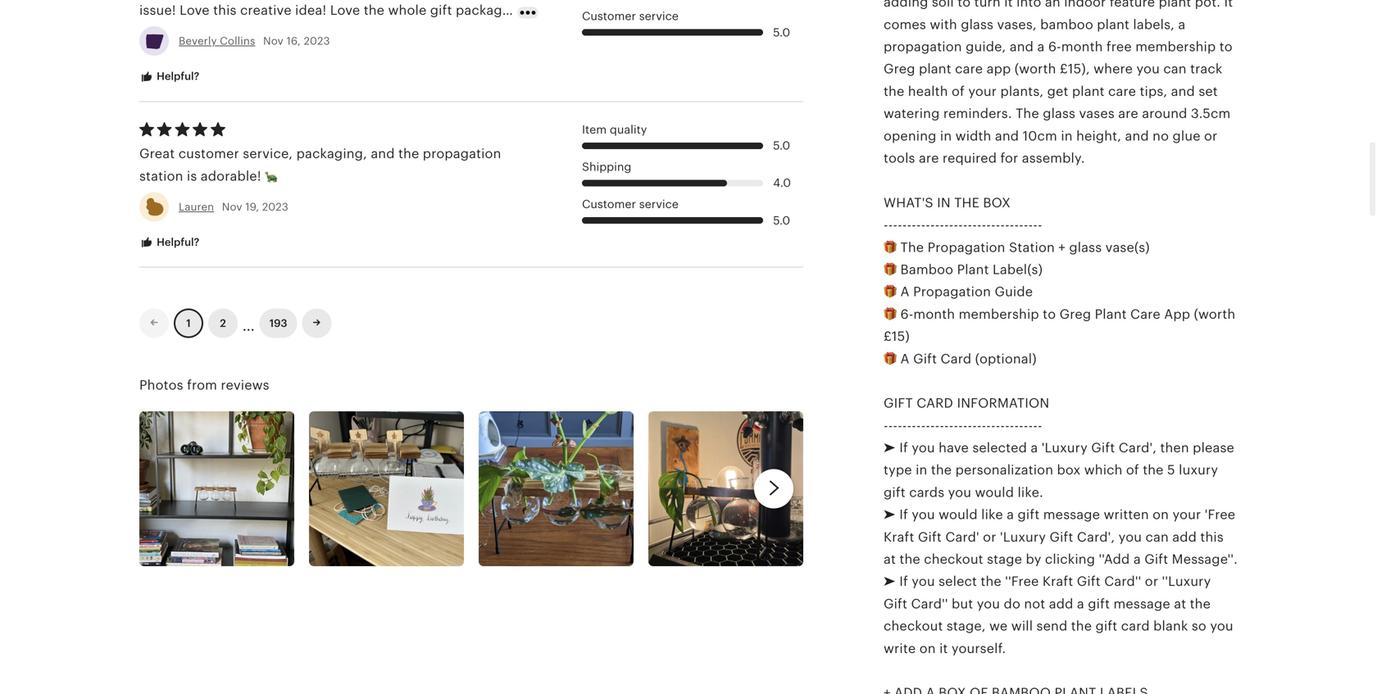 Task type: vqa. For each thing, say whether or not it's contained in the screenshot.
topmost Kraft
yes



Task type: locate. For each thing, give the bounding box(es) containing it.
beverly collins link
[[179, 35, 255, 47]]

2023 right 19,
[[262, 201, 288, 213]]

1 helpful? button from the top
[[127, 62, 212, 92]]

0 vertical spatial if
[[899, 441, 908, 455]]

0 vertical spatial a
[[901, 285, 910, 299]]

or left the ''luxury at the right
[[1145, 574, 1158, 589]]

helpful? button down beverly
[[127, 62, 212, 92]]

1 horizontal spatial add
[[1172, 530, 1197, 545]]

0 vertical spatial helpful?
[[154, 70, 199, 83]]

0 vertical spatial ➤
[[884, 441, 896, 455]]

propagation up month
[[913, 285, 991, 299]]

care
[[1130, 307, 1161, 322]]

what's in the box ---------------------------------- 🎁 the propagation station + glass vase(s) 🎁 bamboo plant label(s) 🎁 a propagation guide 🎁 6-month membership to greg plant care app (worth £15) 🎁 a gift card (optional)
[[884, 195, 1236, 366]]

beverly collins nov 16, 2023
[[179, 35, 330, 47]]

➤ up write
[[884, 574, 896, 589]]

0 horizontal spatial kraft
[[884, 530, 914, 545]]

or down like
[[983, 530, 996, 545]]

card', up ''add
[[1077, 530, 1115, 545]]

stage,
[[947, 619, 986, 634]]

0 vertical spatial on
[[1153, 508, 1169, 522]]

1 vertical spatial helpful? button
[[127, 228, 212, 258]]

1 horizontal spatial card',
[[1119, 441, 1157, 455]]

0 vertical spatial at
[[884, 552, 896, 567]]

a up 6- at the right top
[[901, 285, 910, 299]]

if left select
[[899, 574, 908, 589]]

kraft down cards
[[884, 530, 914, 545]]

you
[[912, 441, 935, 455], [948, 485, 971, 500], [912, 508, 935, 522], [1119, 530, 1142, 545], [912, 574, 935, 589], [977, 597, 1000, 611], [1210, 619, 1234, 634]]

helpful? button down lauren
[[127, 228, 212, 258]]

🎁 down £15)
[[884, 351, 897, 366]]

1 vertical spatial plant
[[1095, 307, 1127, 322]]

➤ down type at the right bottom of the page
[[884, 508, 896, 522]]

0 horizontal spatial plant
[[957, 262, 989, 277]]

0 horizontal spatial 2023
[[262, 201, 288, 213]]

➤ up type at the right bottom of the page
[[884, 441, 896, 455]]

gift down like.
[[1018, 508, 1040, 522]]

1 a from the top
[[901, 285, 910, 299]]

card', up of
[[1119, 441, 1157, 455]]

0 vertical spatial customer
[[582, 10, 636, 23]]

…
[[243, 311, 255, 335]]

can
[[1146, 530, 1169, 545]]

2 helpful? from the top
[[154, 236, 199, 248]]

message up card
[[1114, 597, 1170, 611]]

nov left 16,
[[263, 35, 284, 47]]

2 customer from the top
[[582, 198, 636, 211]]

you down written
[[1119, 530, 1142, 545]]

the down cards
[[900, 552, 920, 567]]

gift down type at the right bottom of the page
[[884, 485, 906, 500]]

2 if from the top
[[899, 508, 908, 522]]

nov
[[263, 35, 284, 47], [222, 201, 242, 213]]

1 5.0 from the top
[[773, 26, 790, 39]]

2 🎁 from the top
[[884, 262, 897, 277]]

1 vertical spatial add
[[1049, 597, 1073, 611]]

the
[[398, 146, 419, 161], [931, 463, 952, 478], [1143, 463, 1164, 478], [900, 552, 920, 567], [981, 574, 1002, 589], [1190, 597, 1211, 611], [1071, 619, 1092, 634]]

1 vertical spatial ➤
[[884, 508, 896, 522]]

customer service
[[582, 10, 679, 23], [582, 198, 679, 211]]

🎁 up £15)
[[884, 285, 897, 299]]

the
[[954, 195, 980, 210]]

1 vertical spatial a
[[901, 351, 910, 366]]

2023
[[304, 35, 330, 47], [262, 201, 288, 213]]

would up like
[[975, 485, 1014, 500]]

(optional)
[[975, 351, 1037, 366]]

0 horizontal spatial on
[[920, 641, 936, 656]]

kraft
[[884, 530, 914, 545], [1043, 574, 1073, 589]]

2023 right 16,
[[304, 35, 330, 47]]

1 vertical spatial card',
[[1077, 530, 1115, 545]]

5 🎁 from the top
[[884, 351, 897, 366]]

plant
[[957, 262, 989, 277], [1095, 307, 1127, 322]]

'luxury up by
[[1000, 530, 1046, 545]]

gift left card
[[913, 351, 937, 366]]

on up can
[[1153, 508, 1169, 522]]

information
[[957, 396, 1049, 411]]

0 vertical spatial card',
[[1119, 441, 1157, 455]]

1 if from the top
[[899, 441, 908, 455]]

1 horizontal spatial 2023
[[304, 35, 330, 47]]

🎁 left 6- at the right top
[[884, 307, 897, 322]]

0 vertical spatial helpful? button
[[127, 62, 212, 92]]

1 horizontal spatial plant
[[1095, 307, 1127, 322]]

card',
[[1119, 441, 1157, 455], [1077, 530, 1115, 545]]

gift
[[884, 396, 913, 411]]

gift up which
[[1091, 441, 1115, 455]]

if up type at the right bottom of the page
[[899, 441, 908, 455]]

🎁 left bamboo
[[884, 262, 897, 277]]

1 vertical spatial 5.0
[[773, 139, 790, 152]]

beverly
[[179, 35, 217, 47]]

1 vertical spatial propagation
[[913, 285, 991, 299]]

if
[[899, 441, 908, 455], [899, 508, 908, 522], [899, 574, 908, 589]]

or
[[983, 530, 996, 545], [1145, 574, 1158, 589]]

0 horizontal spatial message
[[1043, 508, 1100, 522]]

1 vertical spatial helpful?
[[154, 236, 199, 248]]

you left do
[[977, 597, 1000, 611]]

checkout up select
[[924, 552, 983, 567]]

message
[[1043, 508, 1100, 522], [1114, 597, 1170, 611]]

1 horizontal spatial nov
[[263, 35, 284, 47]]

1 vertical spatial customer
[[582, 198, 636, 211]]

greg
[[1060, 307, 1091, 322]]

0 vertical spatial service
[[639, 10, 679, 23]]

add
[[1172, 530, 1197, 545], [1049, 597, 1073, 611]]

2 vertical spatial if
[[899, 574, 908, 589]]

0 vertical spatial would
[[975, 485, 1014, 500]]

2 5.0 from the top
[[773, 139, 790, 152]]

helpful? down beverly
[[154, 70, 199, 83]]

message''.
[[1172, 552, 1238, 567]]

1 horizontal spatial kraft
[[1043, 574, 1073, 589]]

checkout up write
[[884, 619, 943, 634]]

-
[[884, 218, 888, 232], [888, 218, 893, 232], [893, 218, 898, 232], [898, 218, 902, 232], [902, 218, 907, 232], [907, 218, 912, 232], [912, 218, 916, 232], [916, 218, 921, 232], [921, 218, 926, 232], [926, 218, 930, 232], [930, 218, 935, 232], [935, 218, 940, 232], [940, 218, 944, 232], [944, 218, 949, 232], [949, 218, 954, 232], [954, 218, 958, 232], [958, 218, 963, 232], [963, 218, 968, 232], [968, 218, 972, 232], [972, 218, 977, 232], [977, 218, 982, 232], [982, 218, 986, 232], [986, 218, 991, 232], [991, 218, 996, 232], [996, 218, 1000, 232], [1000, 218, 1005, 232], [1005, 218, 1010, 232], [1010, 218, 1014, 232], [1014, 218, 1019, 232], [1019, 218, 1024, 232], [1024, 218, 1028, 232], [1028, 218, 1033, 232], [1033, 218, 1038, 232], [1038, 218, 1042, 232], [884, 418, 888, 433], [888, 418, 893, 433], [893, 418, 898, 433], [898, 418, 902, 433], [902, 418, 907, 433], [907, 418, 912, 433], [912, 418, 916, 433], [916, 418, 921, 433], [921, 418, 926, 433], [926, 418, 930, 433], [930, 418, 935, 433], [935, 418, 940, 433], [940, 418, 944, 433], [944, 418, 949, 433], [949, 418, 954, 433], [954, 418, 958, 433], [958, 418, 963, 433], [963, 418, 968, 433], [968, 418, 972, 433], [972, 418, 977, 433], [977, 418, 982, 433], [982, 418, 986, 433], [986, 418, 991, 433], [991, 418, 996, 433], [996, 418, 1000, 433], [1000, 418, 1005, 433], [1005, 418, 1010, 433], [1010, 418, 1014, 433], [1014, 418, 1019, 433], [1019, 418, 1024, 433], [1024, 418, 1028, 433], [1028, 418, 1033, 433], [1033, 418, 1038, 433], [1038, 418, 1042, 433]]

🎁 left the
[[884, 240, 897, 255]]

0 vertical spatial nov
[[263, 35, 284, 47]]

kraft down clicking
[[1043, 574, 1073, 589]]

propagation
[[928, 240, 1005, 255], [913, 285, 991, 299]]

on left it on the right
[[920, 641, 936, 656]]

1 helpful? from the top
[[154, 70, 199, 83]]

and
[[371, 146, 395, 161]]

1 vertical spatial nov
[[222, 201, 242, 213]]

helpful? for lauren nov 19, 2023
[[154, 236, 199, 248]]

'luxury up box
[[1042, 441, 1088, 455]]

1 service from the top
[[639, 10, 679, 23]]

1 vertical spatial service
[[639, 198, 679, 211]]

➤
[[884, 441, 896, 455], [884, 508, 896, 522], [884, 574, 896, 589]]

0 horizontal spatial card''
[[911, 597, 948, 611]]

1 vertical spatial if
[[899, 508, 908, 522]]

app
[[1164, 307, 1190, 322]]

would up 'card''
[[939, 508, 978, 522]]

1 horizontal spatial or
[[1145, 574, 1158, 589]]

add down your
[[1172, 530, 1197, 545]]

1 vertical spatial on
[[920, 641, 936, 656]]

a right selected
[[1031, 441, 1038, 455]]

0 horizontal spatial add
[[1049, 597, 1073, 611]]

1 horizontal spatial card''
[[1104, 574, 1141, 589]]

0 vertical spatial card''
[[1104, 574, 1141, 589]]

lauren link
[[179, 201, 214, 213]]

card'' left but
[[911, 597, 948, 611]]

the right and
[[398, 146, 419, 161]]

🐢
[[265, 169, 278, 184]]

at
[[884, 552, 896, 567], [1174, 597, 1186, 611]]

1 vertical spatial message
[[1114, 597, 1170, 611]]

gift down ''add
[[1088, 597, 1110, 611]]

a
[[1031, 441, 1038, 455], [1007, 508, 1014, 522], [1134, 552, 1141, 567], [1077, 597, 1084, 611]]

the
[[901, 240, 924, 255]]

type
[[884, 463, 912, 478]]

'free
[[1205, 508, 1236, 522]]

1 vertical spatial customer service
[[582, 198, 679, 211]]

2 service from the top
[[639, 198, 679, 211]]

propagation
[[423, 146, 501, 161]]

0 vertical spatial 2023
[[304, 35, 330, 47]]

£15)
[[884, 329, 910, 344]]

a right ''add
[[1134, 552, 1141, 567]]

2 vertical spatial 5.0
[[773, 214, 790, 227]]

0 vertical spatial plant
[[957, 262, 989, 277]]

1 customer from the top
[[582, 10, 636, 23]]

gift up clicking
[[1050, 530, 1073, 545]]

2 a from the top
[[901, 351, 910, 366]]

3 ➤ from the top
[[884, 574, 896, 589]]

0 vertical spatial or
[[983, 530, 996, 545]]

write
[[884, 641, 916, 656]]

0 vertical spatial 5.0
[[773, 26, 790, 39]]

glass
[[1069, 240, 1102, 255]]

card
[[1121, 619, 1150, 634]]

2 vertical spatial ➤
[[884, 574, 896, 589]]

personalization
[[955, 463, 1053, 478]]

1 vertical spatial card''
[[911, 597, 948, 611]]

box
[[983, 195, 1011, 210]]

gift down can
[[1145, 552, 1168, 567]]

plant left label(s)
[[957, 262, 989, 277]]

the right the in
[[931, 463, 952, 478]]

1 vertical spatial checkout
[[884, 619, 943, 634]]

gift inside what's in the box ---------------------------------- 🎁 the propagation station + glass vase(s) 🎁 bamboo plant label(s) 🎁 a propagation guide 🎁 6-month membership to greg plant care app (worth £15) 🎁 a gift card (optional)
[[913, 351, 937, 366]]

you right so
[[1210, 619, 1234, 634]]

gift
[[884, 485, 906, 500], [1018, 508, 1040, 522], [1088, 597, 1110, 611], [1096, 619, 1118, 634]]

a down £15)
[[901, 351, 910, 366]]

1 🎁 from the top
[[884, 240, 897, 255]]

1 horizontal spatial message
[[1114, 597, 1170, 611]]

would
[[975, 485, 1014, 500], [939, 508, 978, 522]]

a
[[901, 285, 910, 299], [901, 351, 910, 366]]

which
[[1084, 463, 1123, 478]]

message up clicking
[[1043, 508, 1100, 522]]

2 helpful? button from the top
[[127, 228, 212, 258]]

plant left care
[[1095, 307, 1127, 322]]

the up so
[[1190, 597, 1211, 611]]

the inside great customer service, packaging, and the propagation station is adorable! 🐢
[[398, 146, 419, 161]]

add up send
[[1049, 597, 1073, 611]]

0 vertical spatial message
[[1043, 508, 1100, 522]]

card''
[[1104, 574, 1141, 589], [911, 597, 948, 611]]

if down type at the right bottom of the page
[[899, 508, 908, 522]]

membership
[[959, 307, 1039, 322]]

nov left 19,
[[222, 201, 242, 213]]

to
[[1043, 307, 1056, 322]]

1 vertical spatial 2023
[[262, 201, 288, 213]]

card'' down ''add
[[1104, 574, 1141, 589]]

propagation down the in the top of the page
[[928, 240, 1005, 255]]

the down stage
[[981, 574, 1002, 589]]

station
[[139, 169, 183, 184]]

you left select
[[912, 574, 935, 589]]

0 vertical spatial customer service
[[582, 10, 679, 23]]

you down cards
[[912, 508, 935, 522]]

1 horizontal spatial at
[[1174, 597, 1186, 611]]

vase(s)
[[1106, 240, 1150, 255]]

helpful?
[[154, 70, 199, 83], [154, 236, 199, 248]]

helpful? down lauren
[[154, 236, 199, 248]]



Task type: describe. For each thing, give the bounding box(es) containing it.
yourself.
[[952, 641, 1006, 656]]

like
[[981, 508, 1003, 522]]

so
[[1192, 619, 1207, 634]]

0 horizontal spatial card',
[[1077, 530, 1115, 545]]

1 link
[[174, 309, 203, 338]]

+
[[1059, 240, 1066, 255]]

in
[[916, 463, 927, 478]]

1
[[186, 317, 191, 330]]

gift card information ---------------------------------- ➤ if you have selected a 'luxury gift card', then please type in the personalization box which of the 5 luxury gift cards you would like. ➤ if you would like a gift message written on your 'free kraft gift card' or 'luxury gift card', you can add this at the checkout stage by clicking ''add a gift message''. ➤ if you select the ''free kraft gift card'' or ''luxury gift card'' but you do not add a gift message at the checkout stage, we will send the gift card blank so you write on it yourself.
[[884, 396, 1238, 656]]

selected
[[972, 441, 1027, 455]]

send
[[1037, 619, 1068, 634]]

this
[[1200, 530, 1224, 545]]

photos from reviews
[[139, 378, 269, 393]]

clicking
[[1045, 552, 1095, 567]]

0 vertical spatial checkout
[[924, 552, 983, 567]]

card
[[917, 396, 953, 411]]

guide
[[995, 285, 1033, 299]]

5
[[1167, 463, 1175, 478]]

photos
[[139, 378, 183, 393]]

helpful? button for lauren nov 19, 2023
[[127, 228, 212, 258]]

luxury
[[1179, 463, 1218, 478]]

1 customer service from the top
[[582, 10, 679, 23]]

gift down clicking
[[1077, 574, 1101, 589]]

19,
[[245, 201, 259, 213]]

0 horizontal spatial at
[[884, 552, 896, 567]]

customer
[[178, 146, 239, 161]]

2 customer service from the top
[[582, 198, 679, 211]]

select
[[939, 574, 977, 589]]

helpful? button for beverly collins nov 16, 2023
[[127, 62, 212, 92]]

0 vertical spatial kraft
[[884, 530, 914, 545]]

stage
[[987, 552, 1022, 567]]

in
[[937, 195, 951, 210]]

written
[[1104, 508, 1149, 522]]

helpful? for beverly collins nov 16, 2023
[[154, 70, 199, 83]]

3 if from the top
[[899, 574, 908, 589]]

0 horizontal spatial or
[[983, 530, 996, 545]]

will
[[1011, 619, 1033, 634]]

1 vertical spatial 'luxury
[[1000, 530, 1046, 545]]

then
[[1160, 441, 1189, 455]]

gift left card
[[1096, 619, 1118, 634]]

from
[[187, 378, 217, 393]]

we
[[989, 619, 1008, 634]]

''add
[[1099, 552, 1130, 567]]

4 🎁 from the top
[[884, 307, 897, 322]]

label(s)
[[993, 262, 1043, 277]]

is
[[187, 169, 197, 184]]

3 5.0 from the top
[[773, 214, 790, 227]]

2 link
[[208, 309, 238, 338]]

1 vertical spatial would
[[939, 508, 978, 522]]

193
[[269, 317, 287, 330]]

blank
[[1153, 619, 1188, 634]]

shipping
[[582, 161, 631, 173]]

card
[[941, 351, 972, 366]]

''luxury
[[1162, 574, 1211, 589]]

0 horizontal spatial nov
[[222, 201, 242, 213]]

the right send
[[1071, 619, 1092, 634]]

card'
[[945, 530, 979, 545]]

reviews
[[221, 378, 269, 393]]

quality
[[610, 123, 647, 136]]

bamboo
[[901, 262, 954, 277]]

do
[[1004, 597, 1021, 611]]

your
[[1173, 508, 1201, 522]]

service,
[[243, 146, 293, 161]]

by
[[1026, 552, 1041, 567]]

0 vertical spatial add
[[1172, 530, 1197, 545]]

box
[[1057, 463, 1081, 478]]

adorable!
[[201, 169, 261, 184]]

gift left 'card''
[[918, 530, 942, 545]]

a right like
[[1007, 508, 1014, 522]]

193 link
[[260, 309, 297, 338]]

gift up write
[[884, 597, 908, 611]]

station
[[1009, 240, 1055, 255]]

great
[[139, 146, 175, 161]]

you up the in
[[912, 441, 935, 455]]

like.
[[1018, 485, 1043, 500]]

6-
[[901, 307, 914, 322]]

collins
[[220, 35, 255, 47]]

lauren
[[179, 201, 214, 213]]

1 vertical spatial kraft
[[1043, 574, 1073, 589]]

4.0
[[773, 177, 791, 190]]

2 ➤ from the top
[[884, 508, 896, 522]]

3 🎁 from the top
[[884, 285, 897, 299]]

packaging,
[[296, 146, 367, 161]]

(worth
[[1194, 307, 1236, 322]]

1 vertical spatial or
[[1145, 574, 1158, 589]]

great customer service, packaging, and the propagation station is adorable! 🐢
[[139, 146, 501, 184]]

0 vertical spatial 'luxury
[[1042, 441, 1088, 455]]

0 vertical spatial propagation
[[928, 240, 1005, 255]]

1 horizontal spatial on
[[1153, 508, 1169, 522]]

1 vertical spatial at
[[1174, 597, 1186, 611]]

it
[[939, 641, 948, 656]]

month
[[914, 307, 955, 322]]

1 ➤ from the top
[[884, 441, 896, 455]]

item
[[582, 123, 607, 136]]

16,
[[286, 35, 301, 47]]

item quality
[[582, 123, 647, 136]]

a down clicking
[[1077, 597, 1084, 611]]

not
[[1024, 597, 1045, 611]]

lauren nov 19, 2023
[[179, 201, 288, 213]]

2
[[220, 317, 226, 330]]

the left the 5 on the right of the page
[[1143, 463, 1164, 478]]

you right cards
[[948, 485, 971, 500]]

but
[[952, 597, 973, 611]]

what's
[[884, 195, 933, 210]]

please
[[1193, 441, 1235, 455]]

''free
[[1005, 574, 1039, 589]]

of
[[1126, 463, 1139, 478]]

cards
[[909, 485, 945, 500]]



